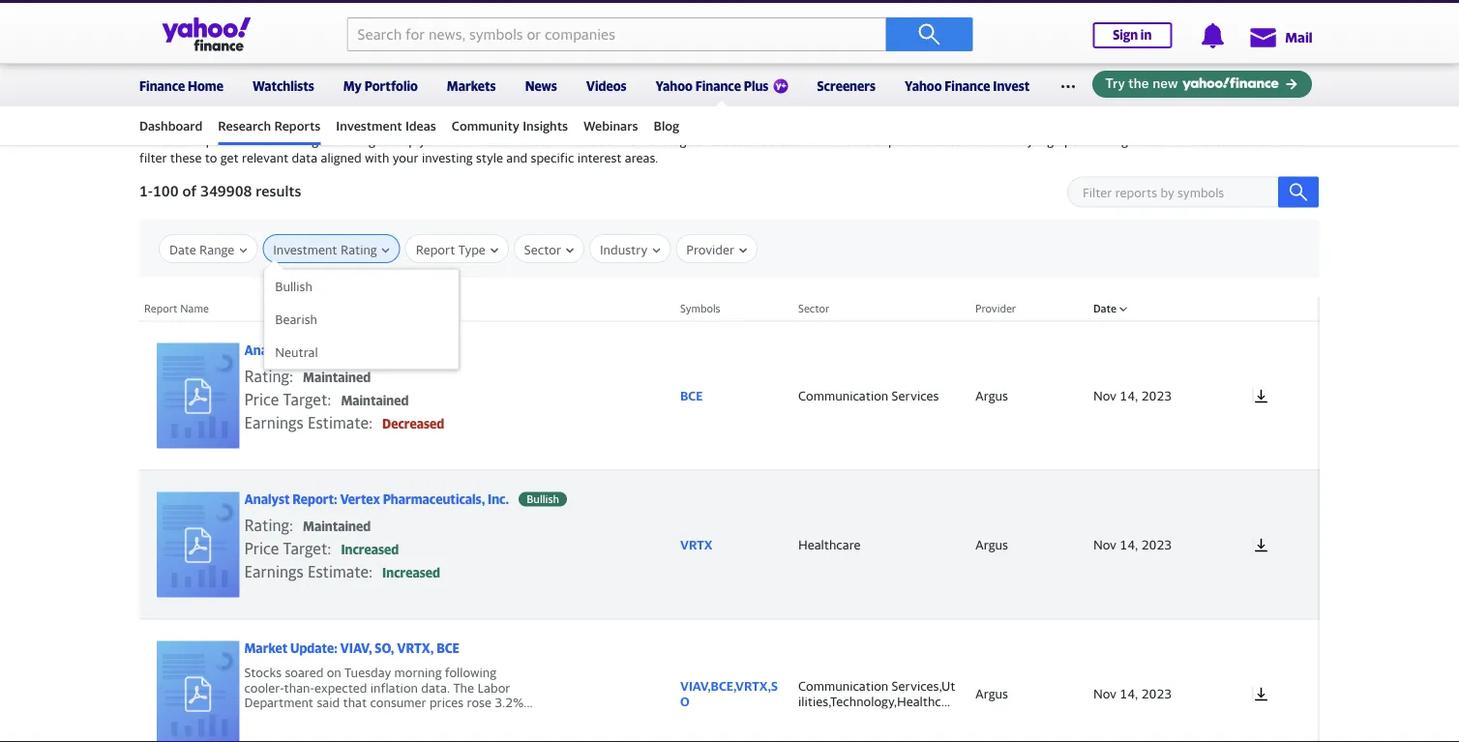 Task type: vqa. For each thing, say whether or not it's contained in the screenshot.
SO,
yes



Task type: locate. For each thing, give the bounding box(es) containing it.
analyst report: vertex pharmaceuticals, inc.
[[244, 492, 509, 507]]

russell 2000
[[709, 16, 783, 31]]

s&p 500 link
[[139, 16, 189, 31]]

2023
[[1142, 388, 1172, 403], [1142, 537, 1172, 552], [1142, 686, 1172, 701]]

Filter reports by symbols text field
[[1068, 177, 1310, 208]]

maintained up decreased
[[341, 393, 409, 408]]

yahoo finance plus
[[656, 78, 769, 93]]

14, for increased
[[1120, 537, 1139, 552]]

1-100 of 349908 results
[[139, 182, 301, 199]]

14,
[[1120, 388, 1139, 403], [1120, 537, 1139, 552], [1120, 686, 1139, 701]]

bullish right 'inc.' at the bottom left
[[527, 493, 559, 506]]

type
[[459, 242, 486, 257]]

ideas.
[[1199, 133, 1232, 148]]

1 14, from the top
[[1120, 388, 1139, 403]]

you
[[1235, 133, 1256, 148]]

0 horizontal spatial investment
[[273, 242, 337, 257]]

0 vertical spatial :
[[289, 367, 293, 386]]

1 vertical spatial :
[[289, 516, 293, 535]]

2 nov 14, 2023 from the top
[[1094, 537, 1172, 552]]

0 vertical spatial price
[[244, 390, 279, 409]]

estimate: left decreased
[[308, 414, 373, 432]]

research reports link
[[218, 109, 321, 142]]

yahoo up blog link
[[656, 78, 693, 93]]

0 vertical spatial analyst
[[244, 343, 290, 358]]

range
[[199, 242, 234, 257]]

these right blog link
[[697, 133, 728, 148]]

0 horizontal spatial yahoo
[[656, 78, 693, 93]]

search image up the yahoo finance invest link
[[918, 23, 941, 46]]

help
[[392, 133, 416, 148]]

2 finance from the left
[[696, 78, 741, 93]]

nov for increased
[[1094, 537, 1117, 552]]

2 vertical spatial nov 14, 2023
[[1094, 686, 1172, 701]]

&
[[344, 133, 352, 148]]

yahoo up the performance
[[905, 78, 942, 93]]

maintained inside rating : maintained price target: increased earnings estimate: increased
[[303, 519, 371, 534]]

research reports up from
[[218, 118, 321, 133]]

price inside rating : maintained price target: increased earnings estimate: increased
[[244, 539, 279, 558]]

: inside analyst report: bce inc rating : maintained price target: maintained earnings estimate: decreased
[[289, 367, 293, 386]]

report: down bearish
[[293, 343, 338, 358]]

bce inside market update: viav, so, vrtx, bce button
[[437, 641, 460, 656]]

0 vertical spatial and
[[965, 133, 987, 148]]

inc.
[[488, 492, 509, 507]]

reports
[[194, 133, 237, 148]]

0 vertical spatial report:
[[293, 343, 338, 358]]

and left identify
[[965, 133, 987, 148]]

1 horizontal spatial to
[[731, 133, 744, 148]]

0 vertical spatial estimate:
[[308, 414, 373, 432]]

bce
[[340, 343, 363, 358], [680, 388, 703, 403], [437, 641, 460, 656]]

research down dashboard
[[139, 133, 191, 148]]

services,ut
[[892, 679, 956, 694]]

sign in link
[[1093, 22, 1172, 48]]

finance up dashboard
[[139, 78, 185, 93]]

2 report: from the top
[[293, 492, 338, 507]]

increased up vrtx,
[[382, 566, 440, 581]]

2 earnings from the top
[[244, 563, 304, 581]]

industry
[[600, 242, 648, 257]]

research down finance home
[[139, 102, 215, 123]]

navigation
[[0, 61, 1460, 145]]

communication up ilities,technology,healthcar
[[799, 679, 889, 694]]

2 2023 from the top
[[1142, 537, 1172, 552]]

research
[[139, 102, 215, 123], [218, 118, 271, 133], [139, 133, 191, 148]]

2 communication from the top
[[799, 679, 889, 694]]

finance left the 'invest'
[[945, 78, 991, 93]]

analyst for rating
[[244, 343, 290, 358]]

investment left ideas. at the top right of the page
[[1132, 133, 1196, 148]]

1-
[[139, 182, 153, 199]]

rating down 'neutral'
[[244, 367, 289, 386]]

finance home link
[[139, 66, 223, 103]]

3 finance from the left
[[945, 78, 991, 93]]

research reports inside navigation
[[218, 118, 321, 133]]

1 yahoo from the left
[[656, 78, 693, 93]]

analyst right analyst report: vertex pharmaceuticals, inc. image on the left of page
[[244, 492, 290, 507]]

viav,bce,vrtx,s o link
[[680, 679, 779, 709]]

reports inside navigation
[[274, 118, 321, 133]]

neutral button
[[264, 336, 458, 369]]

investment left rating at the top of page
[[273, 242, 337, 257]]

target: down 'neutral'
[[283, 390, 331, 409]]

2 vertical spatial bce
[[437, 641, 460, 656]]

report: left vertex
[[293, 492, 338, 507]]

communication services,ut ilities,technology,healthcar e
[[799, 679, 956, 724]]

screeners link
[[817, 66, 876, 103]]

1 vertical spatial estimate:
[[308, 563, 373, 581]]

2 : from the top
[[289, 516, 293, 535]]

price
[[244, 390, 279, 409], [244, 539, 279, 558]]

russell 2000 link
[[709, 16, 783, 31]]

investing
[[422, 151, 473, 166]]

vrtx
[[680, 537, 713, 552]]

2 horizontal spatial bce
[[680, 388, 703, 403]]

earnings up market
[[244, 563, 304, 581]]

1 horizontal spatial and
[[965, 133, 987, 148]]

2 vertical spatial maintained
[[303, 519, 371, 534]]

0 vertical spatial 14,
[[1120, 388, 1139, 403]]

mail
[[1286, 30, 1313, 45]]

webinars link
[[584, 109, 638, 142]]

to down reports
[[205, 151, 217, 166]]

: inside rating : maintained price target: increased earnings estimate: increased
[[289, 516, 293, 535]]

report name
[[144, 302, 209, 315]]

portfolio
[[365, 78, 418, 93]]

0 vertical spatial date
[[169, 242, 196, 257]]

bce link
[[680, 388, 779, 403]]

1 vertical spatial report:
[[293, 492, 338, 507]]

estimate: down vertex
[[308, 563, 373, 581]]

analyst for inc.
[[244, 492, 290, 507]]

analyst down bearish
[[244, 343, 290, 358]]

2023 for increased
[[1142, 537, 1172, 552]]

estimate:
[[308, 414, 373, 432], [308, 563, 373, 581]]

1 vertical spatial analyst
[[244, 492, 290, 507]]

1 : from the top
[[289, 367, 293, 386]]

0 vertical spatial nov 14, 2023
[[1094, 388, 1172, 403]]

1 vertical spatial bullish
[[527, 493, 559, 506]]

0 vertical spatial these
[[697, 133, 728, 148]]

1 vertical spatial 14,
[[1120, 537, 1139, 552]]

2 estimate: from the top
[[308, 563, 373, 581]]

2 rating from the top
[[244, 516, 289, 535]]

report
[[144, 302, 178, 315]]

2 vertical spatial 2023
[[1142, 686, 1172, 701]]

0 vertical spatial communication
[[799, 388, 889, 403]]

investment ideas link
[[336, 109, 436, 142]]

earnings inside rating : maintained price target: increased earnings estimate: increased
[[244, 563, 304, 581]]

1 horizontal spatial date
[[1094, 302, 1117, 315]]

also
[[1283, 133, 1305, 148]]

target: down analyst report: vertex pharmaceuticals, inc.
[[283, 539, 331, 558]]

specific
[[531, 151, 574, 166]]

sign
[[1113, 28, 1138, 43]]

0 horizontal spatial bce
[[340, 343, 363, 358]]

1 report: from the top
[[293, 343, 338, 358]]

report: inside analyst report: bce inc rating : maintained price target: maintained earnings estimate: decreased
[[293, 343, 338, 358]]

bce left inc at top left
[[340, 343, 363, 358]]

search image down also
[[1289, 182, 1309, 202]]

1 nov from the top
[[1094, 388, 1117, 403]]

0 horizontal spatial search image
[[918, 23, 941, 46]]

1 provider element from the top
[[966, 321, 1084, 470]]

decreased
[[382, 417, 445, 432]]

bce inside analyst report: bce inc rating : maintained price target: maintained earnings estimate: decreased
[[340, 343, 363, 358]]

1 earnings from the top
[[244, 414, 304, 432]]

increased down analyst report: vertex pharmaceuticals, inc.
[[341, 542, 399, 557]]

1 vertical spatial rating
[[244, 516, 289, 535]]

0 vertical spatial maintained
[[303, 370, 371, 385]]

2 14, from the top
[[1120, 537, 1139, 552]]

finance for yahoo finance invest
[[945, 78, 991, 93]]

get
[[220, 151, 239, 166]]

morningstar
[[271, 133, 341, 148]]

1 vertical spatial these
[[170, 151, 202, 166]]

2 nov from the top
[[1094, 537, 1117, 552]]

3 provider element from the top
[[966, 619, 1084, 742]]

investment ideas
[[336, 118, 436, 133]]

and
[[965, 133, 987, 148], [506, 151, 528, 166]]

analyst report: bce inc rating : maintained price target: maintained earnings estimate: decreased
[[244, 343, 445, 432]]

1 vertical spatial 2023
[[1142, 537, 1172, 552]]

market update: viav, so, vrtx, bce button
[[144, 629, 580, 742]]

1 vertical spatial nov 14, 2023
[[1094, 537, 1172, 552]]

0 vertical spatial bce
[[340, 343, 363, 358]]

home
[[188, 78, 223, 93]]

2 analyst from the top
[[244, 492, 290, 507]]

2 provider element from the top
[[966, 470, 1084, 619]]

investment rating button
[[273, 235, 390, 264]]

0 horizontal spatial finance
[[139, 78, 185, 93]]

maintained
[[303, 370, 371, 385], [341, 393, 409, 408], [303, 519, 371, 534]]

provider
[[687, 242, 735, 257]]

maintained down neutral button
[[303, 370, 371, 385]]

search image
[[918, 23, 941, 46], [1289, 182, 1309, 202]]

analyst inside analyst report: bce inc rating : maintained price target: maintained earnings estimate: decreased
[[244, 343, 290, 358]]

0 vertical spatial bullish
[[275, 279, 312, 294]]

1 vertical spatial nov
[[1094, 537, 1117, 552]]

bce right vrtx,
[[437, 641, 460, 656]]

stock
[[855, 133, 885, 148]]

0 horizontal spatial bullish
[[275, 279, 312, 294]]

0 horizontal spatial to
[[205, 151, 217, 166]]

1 vertical spatial earnings
[[244, 563, 304, 581]]

1 price from the top
[[244, 390, 279, 409]]

3 nov 14, 2023 from the top
[[1094, 686, 1172, 701]]

report type
[[416, 242, 486, 257]]

1 rating from the top
[[244, 367, 289, 386]]

1 2023 from the top
[[1142, 388, 1172, 403]]

price right analyst report: vertex pharmaceuticals, inc. image on the left of page
[[244, 539, 279, 558]]

maintained down vertex
[[303, 519, 371, 534]]

analyst
[[244, 343, 290, 358], [244, 492, 290, 507]]

finance for yahoo finance plus
[[696, 78, 741, 93]]

1 vertical spatial date
[[1094, 302, 1117, 315]]

1 vertical spatial search image
[[1289, 182, 1309, 202]]

bullish inside bullish button
[[275, 279, 312, 294]]

to left understand
[[731, 133, 744, 148]]

provider
[[976, 302, 1016, 315]]

these right filter
[[170, 151, 202, 166]]

nov 14, 2023 for increased
[[1094, 537, 1172, 552]]

1 horizontal spatial yahoo
[[905, 78, 942, 93]]

0 horizontal spatial date
[[169, 242, 196, 257]]

1 horizontal spatial search image
[[1289, 182, 1309, 202]]

investment inside "investment rating" button
[[273, 242, 337, 257]]

my
[[343, 78, 362, 93]]

screeners
[[817, 78, 876, 93]]

watchlists
[[253, 78, 314, 93]]

:
[[289, 367, 293, 386], [289, 516, 293, 535]]

reports up morningstar
[[274, 118, 321, 133]]

bce down symbols
[[680, 388, 703, 403]]

news
[[525, 78, 557, 93]]

research inside research reports from morningstar & argus help you make better investment decisions. leverage these to understand future stock performance and identify high performing investment ideas. you can also filter these to get relevant data aligned with your investing style and specific interest areas.
[[139, 133, 191, 148]]

1 horizontal spatial bullish
[[527, 493, 559, 506]]

these
[[697, 133, 728, 148], [170, 151, 202, 166]]

0 vertical spatial rating
[[244, 367, 289, 386]]

reports
[[218, 102, 284, 123], [274, 118, 321, 133]]

1 vertical spatial to
[[205, 151, 217, 166]]

2 horizontal spatial finance
[[945, 78, 991, 93]]

mail link
[[1249, 19, 1313, 54]]

1 target: from the top
[[283, 390, 331, 409]]

0 vertical spatial target:
[[283, 390, 331, 409]]

1 vertical spatial communication
[[799, 679, 889, 694]]

2 horizontal spatial investment
[[1132, 133, 1196, 148]]

nov 14, 2023 for target:
[[1094, 388, 1172, 403]]

1 vertical spatial price
[[244, 539, 279, 558]]

0 vertical spatial earnings
[[244, 414, 304, 432]]

bullish up bearish
[[275, 279, 312, 294]]

rating right analyst report: vertex pharmaceuticals, inc. image on the left of page
[[244, 516, 289, 535]]

and right style
[[506, 151, 528, 166]]

communication left services
[[799, 388, 889, 403]]

2 target: from the top
[[283, 539, 331, 558]]

date inside button
[[169, 242, 196, 257]]

2 price from the top
[[244, 539, 279, 558]]

in
[[1141, 28, 1152, 43]]

price down 'neutral'
[[244, 390, 279, 409]]

0 vertical spatial 2023
[[1142, 388, 1172, 403]]

target: inside analyst report: bce inc rating : maintained price target: maintained earnings estimate: decreased
[[283, 390, 331, 409]]

2 vertical spatial 14,
[[1120, 686, 1139, 701]]

videos
[[586, 78, 627, 93]]

earnings down 'neutral'
[[244, 414, 304, 432]]

: down analyst report: vertex pharmaceuticals, inc.
[[289, 516, 293, 535]]

2 yahoo from the left
[[905, 78, 942, 93]]

rating inside analyst report: bce inc rating : maintained price target: maintained earnings estimate: decreased
[[244, 367, 289, 386]]

yahoo for yahoo finance plus
[[656, 78, 693, 93]]

1 horizontal spatial finance
[[696, 78, 741, 93]]

symbols
[[680, 302, 721, 315]]

webinars
[[584, 118, 638, 133]]

1 communication from the top
[[799, 388, 889, 403]]

investment down "insights"
[[516, 133, 580, 148]]

2 vertical spatial nov
[[1094, 686, 1117, 701]]

provider element
[[966, 321, 1084, 470], [966, 470, 1084, 619], [966, 619, 1084, 742]]

make
[[444, 133, 474, 148]]

1 vertical spatial and
[[506, 151, 528, 166]]

: down 'neutral'
[[289, 367, 293, 386]]

estimate: inside analyst report: bce inc rating : maintained price target: maintained earnings estimate: decreased
[[308, 414, 373, 432]]

communication inside 'communication services,ut ilities,technology,healthcar e'
[[799, 679, 889, 694]]

1 nov 14, 2023 from the top
[[1094, 388, 1172, 403]]

understand
[[747, 133, 812, 148]]

1 horizontal spatial bce
[[437, 641, 460, 656]]

investment rating
[[273, 242, 377, 257]]

1 estimate: from the top
[[308, 414, 373, 432]]

yahoo for yahoo finance invest
[[905, 78, 942, 93]]

with
[[365, 151, 390, 166]]

watchlists link
[[253, 66, 314, 103]]

0 vertical spatial nov
[[1094, 388, 1117, 403]]

reports up from
[[218, 102, 284, 123]]

report
[[416, 242, 455, 257]]

1 vertical spatial target:
[[283, 539, 331, 558]]

finance left 'plus' at the right of the page
[[696, 78, 741, 93]]

1 analyst from the top
[[244, 343, 290, 358]]



Task type: describe. For each thing, give the bounding box(es) containing it.
industry button
[[600, 235, 660, 264]]

dashboard link
[[139, 109, 203, 142]]

premium yahoo finance logo image
[[774, 79, 788, 93]]

relevant
[[242, 151, 289, 166]]

from
[[240, 133, 268, 148]]

gold
[[1089, 16, 1116, 31]]

1 finance from the left
[[139, 78, 185, 93]]

provider element for increased
[[966, 470, 1084, 619]]

high
[[1037, 133, 1061, 148]]

analyst report: vertex pharmaceuticals, inc. image
[[157, 492, 240, 598]]

date for date
[[1094, 302, 1117, 315]]

navigation containing finance home
[[0, 61, 1460, 145]]

blog
[[654, 118, 680, 133]]

my portfolio link
[[343, 66, 418, 103]]

argus for healthcare
[[976, 537, 1009, 552]]

3 nov from the top
[[1094, 686, 1117, 701]]

blog link
[[654, 109, 689, 142]]

0 vertical spatial increased
[[341, 542, 399, 557]]

date for date range
[[169, 242, 196, 257]]

dow
[[329, 16, 355, 31]]

filter
[[139, 151, 167, 166]]

estimate: inside rating : maintained price target: increased earnings estimate: increased
[[308, 563, 373, 581]]

aligned
[[321, 151, 362, 166]]

gold link
[[1089, 16, 1116, 31]]

update:
[[290, 641, 338, 656]]

sector
[[799, 302, 830, 315]]

russell
[[709, 16, 749, 31]]

viav,
[[340, 641, 372, 656]]

provider button
[[687, 235, 747, 264]]

s&p
[[139, 16, 163, 31]]

community insights link
[[452, 109, 568, 142]]

videos link
[[586, 66, 627, 103]]

areas.
[[625, 151, 659, 166]]

yahoo finance invest link
[[905, 66, 1030, 103]]

research up from
[[218, 118, 271, 133]]

yahoo finance invest
[[905, 78, 1030, 93]]

inc
[[366, 343, 384, 358]]

sign in
[[1113, 28, 1152, 43]]

bullish button
[[264, 270, 458, 303]]

ilities,technology,healthcar
[[799, 694, 953, 709]]

performing
[[1065, 133, 1129, 148]]

can
[[1259, 133, 1279, 148]]

100
[[153, 182, 179, 199]]

vrtx link
[[680, 537, 779, 552]]

price inside analyst report: bce inc rating : maintained price target: maintained earnings estimate: decreased
[[244, 390, 279, 409]]

vertex
[[340, 492, 380, 507]]

data
[[292, 151, 318, 166]]

markets link
[[447, 66, 496, 103]]

3 2023 from the top
[[1142, 686, 1172, 701]]

communication for communication services
[[799, 388, 889, 403]]

research reports down the home
[[139, 102, 284, 123]]

argus for communication services,ut ilities,technology,healthcar e
[[976, 686, 1009, 701]]

next image
[[1295, 27, 1324, 56]]

target: inside rating : maintained price target: increased earnings estimate: increased
[[283, 539, 331, 558]]

0 vertical spatial search image
[[918, 23, 941, 46]]

your
[[393, 151, 419, 166]]

communication services
[[799, 388, 939, 403]]

dow 30 link
[[329, 16, 373, 31]]

rating : maintained price target: increased earnings estimate: increased
[[244, 516, 440, 581]]

viav,bce,vrtx,s o
[[680, 679, 778, 709]]

report: for inc.
[[293, 492, 338, 507]]

my portfolio
[[343, 78, 418, 93]]

argus inside research reports from morningstar & argus help you make better investment decisions. leverage these to understand future stock performance and identify high performing investment ideas. you can also filter these to get relevant data aligned with your investing style and specific interest areas.
[[356, 133, 388, 148]]

dashboard
[[139, 118, 203, 133]]

insights
[[523, 118, 568, 133]]

name
[[180, 302, 209, 315]]

nasdaq link
[[519, 16, 563, 31]]

research reports from morningstar & argus help you make better investment decisions. leverage these to understand future stock performance and identify high performing investment ideas. you can also filter these to get relevant data aligned with your investing style and specific interest areas.
[[139, 133, 1305, 166]]

bearish button
[[264, 303, 458, 336]]

market update: viav, so, vrtx, bce
[[244, 641, 460, 656]]

communication for communication services,ut ilities,technology,healthcar e
[[799, 679, 889, 694]]

yahoo finance plus link
[[656, 66, 788, 106]]

you
[[419, 133, 440, 148]]

better
[[477, 133, 513, 148]]

previous image
[[1272, 27, 1301, 56]]

ideas
[[406, 118, 436, 133]]

market
[[244, 641, 288, 656]]

performance
[[889, 133, 962, 148]]

e
[[799, 709, 805, 724]]

1 vertical spatial increased
[[382, 566, 440, 581]]

1 vertical spatial bce
[[680, 388, 703, 403]]

rating inside rating : maintained price target: increased earnings estimate: increased
[[244, 516, 289, 535]]

rating
[[341, 242, 377, 257]]

analyst report: bce inc image
[[157, 343, 240, 448]]

1 horizontal spatial these
[[697, 133, 728, 148]]

interest
[[578, 151, 622, 166]]

identify
[[990, 133, 1034, 148]]

2000
[[752, 16, 783, 31]]

argus for communication services
[[976, 388, 1009, 403]]

try the new yahoo finance image
[[1093, 71, 1313, 98]]

provider element for target:
[[966, 321, 1084, 470]]

1 vertical spatial maintained
[[341, 393, 409, 408]]

earnings inside analyst report: bce inc rating : maintained price target: maintained earnings estimate: decreased
[[244, 414, 304, 432]]

style
[[476, 151, 503, 166]]

0 horizontal spatial these
[[170, 151, 202, 166]]

crude oil link
[[899, 16, 952, 31]]

349908
[[200, 182, 252, 199]]

2023 for target:
[[1142, 388, 1172, 403]]

sector
[[524, 242, 561, 257]]

leverage
[[643, 133, 693, 148]]

report: for rating
[[293, 343, 338, 358]]

Search for news, symbols or companies text field
[[347, 17, 886, 51]]

market update: viav, so, vrtx, bce image
[[157, 641, 240, 742]]

finance home
[[139, 78, 223, 93]]

date range button
[[169, 235, 247, 264]]

vrtx,
[[397, 641, 434, 656]]

0 horizontal spatial and
[[506, 151, 528, 166]]

bearish
[[275, 312, 317, 327]]

crude oil
[[899, 16, 952, 31]]

0 vertical spatial to
[[731, 133, 744, 148]]

nov for target:
[[1094, 388, 1117, 403]]

14, for target:
[[1120, 388, 1139, 403]]

1 horizontal spatial investment
[[516, 133, 580, 148]]

3 14, from the top
[[1120, 686, 1139, 701]]

notifications image
[[1200, 23, 1226, 48]]

oil
[[937, 16, 952, 31]]



